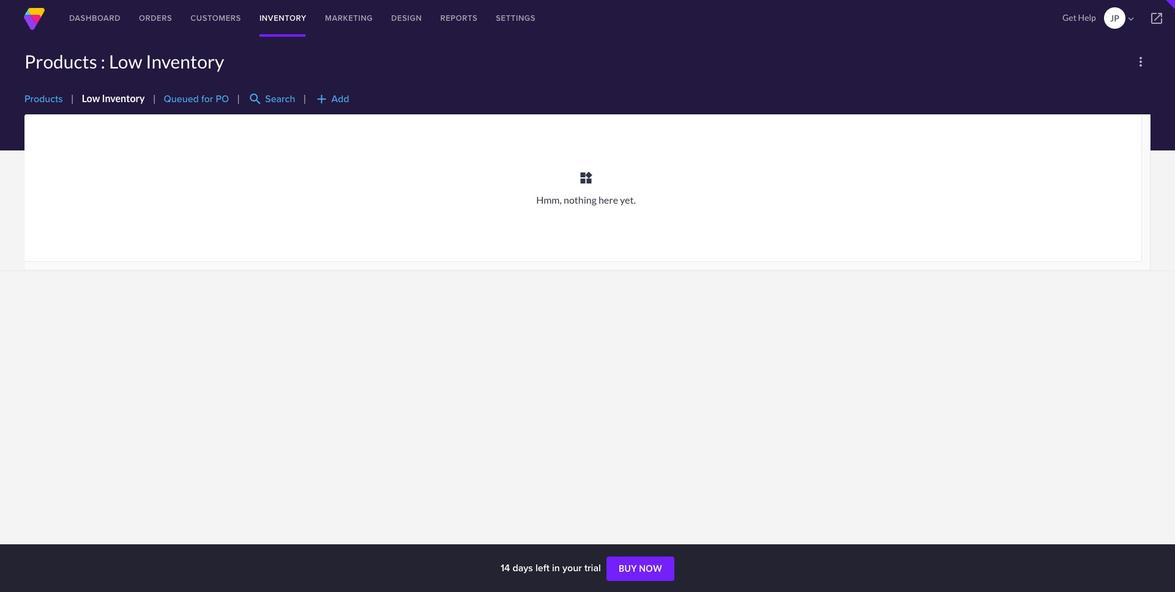 Task type: vqa. For each thing, say whether or not it's contained in the screenshot.
for
yes



Task type: describe. For each thing, give the bounding box(es) containing it.
0 horizontal spatial inventory
[[102, 93, 145, 104]]

0 vertical spatial low
[[109, 50, 142, 72]]

1 vertical spatial inventory
[[146, 50, 224, 72]]

hmm,
[[537, 194, 562, 206]]

more_vert
[[1134, 55, 1149, 69]]

low inventory
[[82, 93, 145, 104]]

add add
[[314, 92, 349, 107]]

2 | from the left
[[153, 93, 156, 104]]

1 vertical spatial low
[[82, 93, 100, 104]]

add
[[332, 92, 349, 106]]

marketing
[[325, 12, 373, 24]]

yet.
[[620, 194, 636, 206]]

4 | from the left
[[303, 93, 306, 104]]

 link
[[1139, 0, 1176, 37]]

hmm, nothing here yet.
[[537, 194, 636, 206]]

left
[[536, 562, 550, 576]]


[[1150, 11, 1165, 26]]

get
[[1063, 12, 1077, 23]]

jp
[[1111, 13, 1120, 23]]

buy
[[619, 564, 637, 575]]

in
[[552, 562, 560, 576]]

now
[[639, 564, 663, 575]]

search
[[265, 92, 295, 106]]

design
[[391, 12, 422, 24]]

products link
[[24, 92, 63, 106]]

reports
[[441, 12, 478, 24]]

products for products link
[[24, 92, 63, 106]]

low inventory link
[[82, 93, 145, 104]]

your
[[563, 562, 582, 576]]

search search
[[248, 92, 295, 107]]

po
[[216, 92, 229, 106]]

search
[[248, 92, 263, 107]]

products : low inventory
[[24, 50, 224, 72]]



Task type: locate. For each thing, give the bounding box(es) containing it.
here
[[599, 194, 619, 206]]

customers
[[191, 12, 241, 24]]

low right products link
[[82, 93, 100, 104]]

1 horizontal spatial low
[[109, 50, 142, 72]]

| left add
[[303, 93, 306, 104]]

0 vertical spatial inventory
[[260, 12, 307, 24]]

inventory
[[260, 12, 307, 24], [146, 50, 224, 72], [102, 93, 145, 104]]

dashboard
[[69, 12, 121, 24]]

| right po
[[237, 93, 240, 104]]

:
[[101, 50, 105, 72]]

1 vertical spatial products
[[24, 92, 63, 106]]

queued for po
[[164, 92, 229, 106]]

3 | from the left
[[237, 93, 240, 104]]

2 products from the top
[[24, 92, 63, 106]]

more_vert button
[[1132, 52, 1151, 72]]

products
[[24, 50, 97, 72], [24, 92, 63, 106]]

settings
[[496, 12, 536, 24]]

queued
[[164, 92, 199, 106]]

14
[[501, 562, 510, 576]]


[[1126, 13, 1137, 24]]

1 products from the top
[[24, 50, 97, 72]]

orders
[[139, 12, 172, 24]]

1 horizontal spatial inventory
[[146, 50, 224, 72]]

buy now
[[619, 564, 663, 575]]

help
[[1079, 12, 1097, 23]]

queued for po link
[[164, 92, 229, 106]]

add
[[314, 92, 329, 107]]

0 vertical spatial products
[[24, 50, 97, 72]]

2 vertical spatial inventory
[[102, 93, 145, 104]]

| right products link
[[71, 93, 74, 104]]

trial
[[585, 562, 601, 576]]

widgets
[[579, 171, 594, 186]]

14 days left in your trial
[[501, 562, 604, 576]]

low
[[109, 50, 142, 72], [82, 93, 100, 104]]

get help
[[1063, 12, 1097, 23]]

products for products : low inventory
[[24, 50, 97, 72]]

dashboard link
[[60, 0, 130, 37]]

|
[[71, 93, 74, 104], [153, 93, 156, 104], [237, 93, 240, 104], [303, 93, 306, 104]]

nothing
[[564, 194, 597, 206]]

for
[[201, 92, 213, 106]]

buy now link
[[607, 557, 675, 582]]

low right :
[[109, 50, 142, 72]]

| left queued
[[153, 93, 156, 104]]

1 | from the left
[[71, 93, 74, 104]]

0 horizontal spatial low
[[82, 93, 100, 104]]

2 horizontal spatial inventory
[[260, 12, 307, 24]]

days
[[513, 562, 533, 576]]



